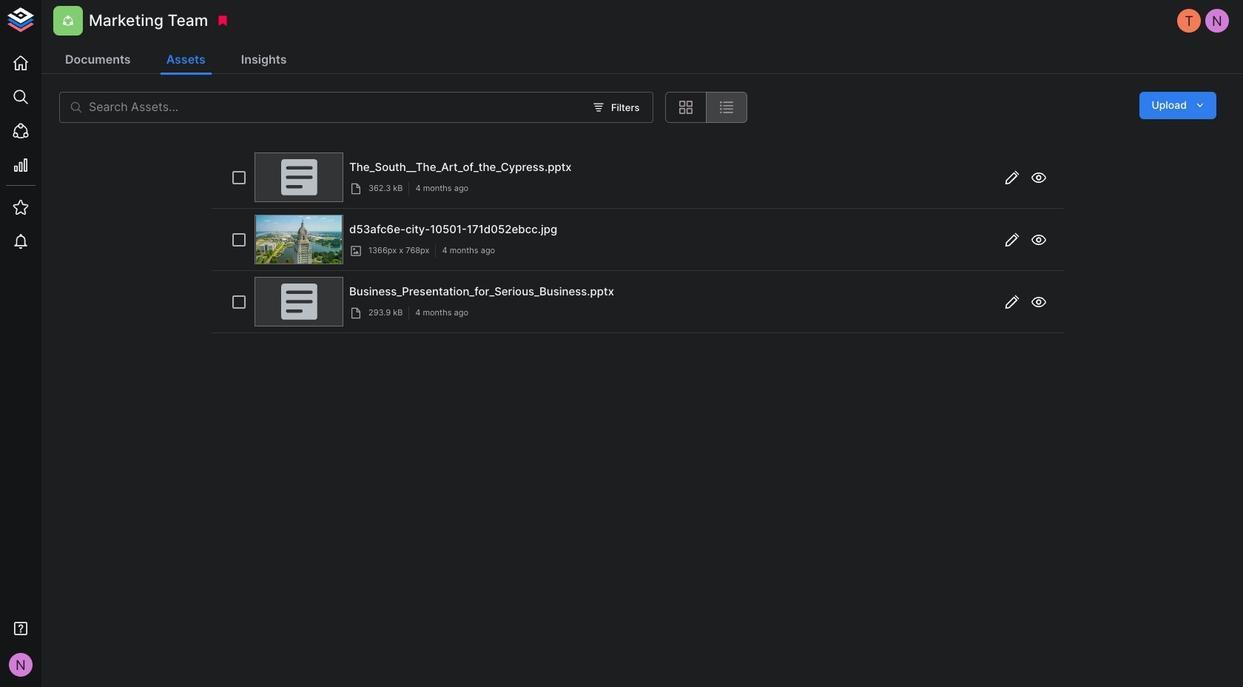 Task type: vqa. For each thing, say whether or not it's contained in the screenshot.
Memo link to the left
no



Task type: describe. For each thing, give the bounding box(es) containing it.
remove bookmark image
[[216, 14, 230, 27]]



Task type: locate. For each thing, give the bounding box(es) containing it.
d53afc6e city 10501 171d052ebcc.jpg image
[[256, 215, 342, 264]]

Search Assets... text field
[[89, 92, 584, 123]]

group
[[666, 92, 748, 123]]



